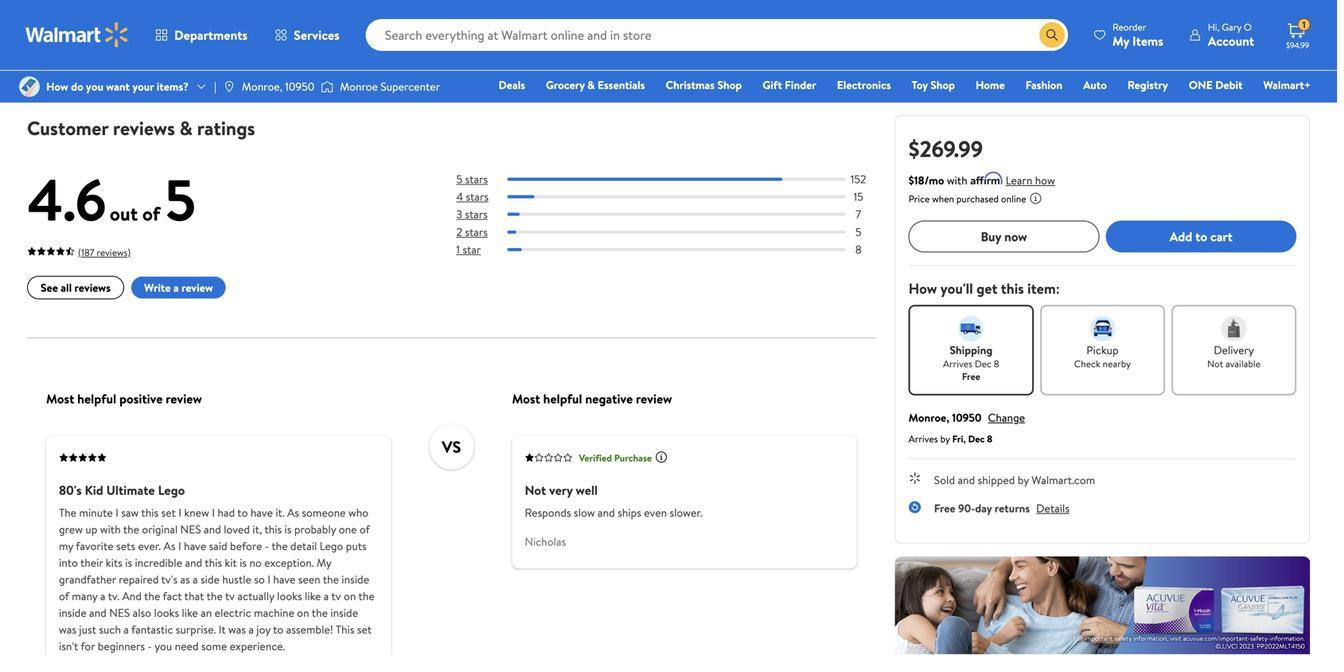 Task type: locate. For each thing, give the bounding box(es) containing it.
3 product group from the left
[[455, 0, 645, 103]]

1 horizontal spatial you
[[155, 640, 172, 655]]

3
[[456, 207, 462, 222]]

day for 109
[[552, 65, 566, 79]]

4 product group from the left
[[667, 0, 857, 88]]

3+ day shipping for 85
[[115, 65, 178, 79]]

0 vertical spatial how
[[46, 79, 68, 94]]

1 horizontal spatial monroe,
[[909, 410, 949, 426]]

you down fantastic
[[155, 640, 172, 655]]

pickup for 109
[[458, 65, 485, 79]]

1 horizontal spatial not
[[1207, 357, 1223, 371]]

 image for how do you want your items?
[[19, 76, 40, 97]]

7
[[856, 207, 861, 222]]

set right 'this'
[[357, 623, 372, 638]]

with inside 80's kid ultimate lego the minute i saw this set i knew i had to have it. as someone who grew up with the original nes and loved it, this is probably one of my favorite sets ever. as i have said before - the detail lego puts into their kits is incredible and this kit is no exception. my grandfather repaired tv's as a side hustle so i have seen the inside of many a tv. and the fact that the tv actually looks like a tv on the inside and nes also looks like an electric machine on the inside was just such a fantastic surprise. it was a joy to assemble! this set isn't for beginners - you need some experience.
[[100, 523, 121, 538]]

a right as
[[193, 573, 198, 588]]

Walmart Site-Wide search field
[[366, 19, 1068, 51]]

day left the items?
[[128, 65, 142, 79]]

1 most from the left
[[46, 391, 74, 408]]

you inside 80's kid ultimate lego the minute i saw this set i knew i had to have it. as someone who grew up with the original nes and loved it, this is probably one of my favorite sets ever. as i have said before - the detail lego puts into their kits is incredible and this kit is no exception. my grandfather repaired tv's as a side hustle so i have seen the inside of many a tv. and the fact that the tv actually looks like a tv on the inside and nes also looks like an electric machine on the inside was just such a fantastic surprise. it was a joy to assemble! this set isn't for beginners - you need some experience.
[[155, 640, 172, 655]]

1 tv from the left
[[225, 589, 235, 605]]

how left you'll
[[909, 279, 937, 299]]

day for 102
[[340, 65, 354, 79]]

2 vertical spatial to
[[273, 623, 283, 638]]

1 vertical spatial by
[[1018, 473, 1029, 488]]

gift finder
[[763, 77, 816, 93]]

loved
[[224, 523, 250, 538]]

intent image for delivery image
[[1221, 316, 1247, 342]]

christmas shop
[[666, 77, 742, 93]]

most for most helpful negative review
[[512, 391, 540, 408]]

so
[[254, 573, 265, 588]]

monroe, up sold
[[909, 410, 949, 426]]

1 horizontal spatial most
[[512, 391, 540, 408]]

your
[[132, 79, 154, 94]]

verified purchase information image
[[655, 452, 668, 464]]

0 vertical spatial reviews
[[113, 115, 175, 142]]

1 horizontal spatial free
[[962, 370, 980, 384]]

by right shipped
[[1018, 473, 1029, 488]]

learn
[[1006, 173, 1033, 188]]

purchase
[[614, 452, 652, 465]]

a left joy in the left bottom of the page
[[249, 623, 254, 638]]

fashion link
[[1019, 76, 1070, 94]]

0 horizontal spatial tv
[[225, 589, 235, 605]]

3+ right deals at the top of the page
[[539, 65, 550, 79]]

5 down 7
[[856, 224, 862, 240]]

0 horizontal spatial set
[[161, 506, 176, 521]]

legal information image
[[1029, 192, 1042, 205]]

pickup right "|"
[[246, 65, 273, 79]]

1 horizontal spatial  image
[[223, 80, 235, 93]]

customer
[[27, 115, 108, 142]]

how for how do you want your items?
[[46, 79, 68, 94]]

puts
[[346, 539, 367, 555]]

2 progress bar from the top
[[507, 196, 846, 199]]

0 horizontal spatial how
[[46, 79, 68, 94]]

4 3+ from the left
[[670, 65, 681, 79]]

the down puts
[[358, 589, 375, 605]]

a right the such
[[124, 623, 129, 638]]

review right negative at the left
[[636, 391, 672, 408]]

(187
[[78, 246, 94, 260]]

of left many
[[59, 589, 69, 605]]

ever.
[[138, 539, 161, 555]]

delivery for 109
[[495, 65, 530, 79]]

0 vertical spatial of
[[142, 201, 160, 227]]

my left the items
[[1113, 32, 1129, 50]]

1 vertical spatial 8
[[994, 357, 999, 371]]

delivery down 85
[[70, 65, 105, 79]]

auto
[[1083, 77, 1107, 93]]

arrives down intent image for shipping
[[943, 357, 973, 371]]

such
[[99, 623, 121, 638]]

most helpful negative review
[[512, 391, 672, 408]]

0 vertical spatial set
[[161, 506, 176, 521]]

1 horizontal spatial like
[[305, 589, 321, 605]]

1 vertical spatial my
[[317, 556, 331, 571]]

0 vertical spatial you
[[86, 79, 103, 94]]

0 horizontal spatial have
[[184, 539, 206, 555]]

1 shop from the left
[[717, 77, 742, 93]]

before
[[230, 539, 262, 555]]

probably
[[294, 523, 336, 538]]

3 3+ day shipping from the left
[[539, 65, 603, 79]]

1 helpful from the left
[[77, 391, 116, 408]]

helpful for negative
[[543, 391, 582, 408]]

shipping
[[950, 343, 993, 358]]

add
[[1170, 228, 1192, 245]]

by left fri,
[[940, 433, 950, 446]]

is right kit on the left bottom
[[240, 556, 247, 571]]

grandfather
[[59, 573, 116, 588]]

1 vertical spatial arrives
[[909, 433, 938, 446]]

helpful left negative at the left
[[543, 391, 582, 408]]

christmas shop link
[[659, 76, 749, 94]]

buy now button
[[909, 221, 1099, 253]]

day left returns
[[975, 501, 992, 517]]

0 horizontal spatial 10950
[[285, 79, 315, 94]]

to right had
[[237, 506, 248, 521]]

home
[[976, 77, 1005, 93]]

0 horizontal spatial helpful
[[77, 391, 116, 408]]

tv up 'this'
[[331, 589, 341, 605]]

0 horizontal spatial shop
[[717, 77, 742, 93]]

monroe,
[[242, 79, 282, 94], [909, 410, 949, 426]]

1 vertical spatial how
[[909, 279, 937, 299]]

my
[[1113, 32, 1129, 50], [317, 556, 331, 571]]

search icon image
[[1046, 29, 1058, 41]]

product group containing 85
[[30, 0, 220, 88]]

to inside button
[[1196, 228, 1207, 245]]

by inside monroe, 10950 change arrives by fri, dec 8
[[940, 433, 950, 446]]

how left "do"
[[46, 79, 68, 94]]

0 horizontal spatial reviews
[[74, 280, 111, 296]]

how you'll get this item:
[[909, 279, 1060, 299]]

1 horizontal spatial as
[[287, 506, 299, 521]]

delivery down 109
[[495, 65, 530, 79]]

3+ day shipping down 34
[[670, 65, 734, 79]]

1 left the star
[[456, 242, 460, 258]]

product group
[[30, 0, 220, 88], [243, 0, 432, 88], [455, 0, 645, 103], [667, 0, 857, 88]]

have left said in the left of the page
[[184, 539, 206, 555]]

2 product group from the left
[[243, 0, 432, 88]]

0 vertical spatial looks
[[277, 589, 302, 605]]

like left an
[[182, 606, 198, 622]]

monroe, inside monroe, 10950 change arrives by fri, dec 8
[[909, 410, 949, 426]]

review for most helpful positive review
[[166, 391, 202, 408]]

this up side on the bottom of the page
[[205, 556, 222, 571]]

0 vertical spatial like
[[305, 589, 321, 605]]

3 stars
[[456, 207, 488, 222]]

0 horizontal spatial not
[[525, 482, 546, 500]]

sets
[[116, 539, 135, 555]]

1 product group from the left
[[30, 0, 220, 88]]

0 vertical spatial &
[[587, 77, 595, 93]]

exception.
[[264, 556, 314, 571]]

0 horizontal spatial 1
[[456, 242, 460, 258]]

1 horizontal spatial -
[[265, 539, 269, 555]]

10950 inside monroe, 10950 change arrives by fri, dec 8
[[952, 410, 982, 426]]

pickup left "do"
[[33, 65, 61, 79]]

very
[[549, 482, 573, 500]]

0 horizontal spatial  image
[[19, 76, 40, 97]]

monroe, 10950
[[242, 79, 315, 94]]

stars for 5 stars
[[465, 172, 488, 187]]

monroe, for monroe, 10950
[[242, 79, 282, 94]]

of right one
[[360, 523, 370, 538]]

helpful left positive on the bottom left of the page
[[77, 391, 116, 408]]

0 vertical spatial -
[[265, 539, 269, 555]]

5 progress bar from the top
[[507, 248, 846, 252]]

you'll
[[941, 279, 973, 299]]

0 vertical spatial 1
[[1303, 18, 1306, 32]]

1 was from the left
[[59, 623, 76, 638]]

1 up the $94.99
[[1303, 18, 1306, 32]]

shipping
[[144, 65, 178, 79], [356, 65, 391, 79], [569, 65, 603, 79], [700, 65, 734, 79]]

1 vertical spatial looks
[[154, 606, 179, 622]]

to left cart
[[1196, 228, 1207, 245]]

have up it,
[[251, 506, 273, 521]]

inside down many
[[59, 606, 87, 622]]

1 horizontal spatial arrives
[[943, 357, 973, 371]]

tv.
[[108, 589, 119, 605]]

1 vertical spatial dec
[[968, 433, 985, 446]]

3+ left your
[[115, 65, 125, 79]]

intent image for shipping image
[[959, 316, 984, 342]]

have
[[251, 506, 273, 521], [184, 539, 206, 555], [273, 573, 296, 588]]

 image for monroe, 10950
[[223, 80, 235, 93]]

looks up machine
[[277, 589, 302, 605]]

0 horizontal spatial my
[[317, 556, 331, 571]]

0 vertical spatial on
[[344, 589, 356, 605]]

1 horizontal spatial 10950
[[952, 410, 982, 426]]

3+ down search search field
[[670, 65, 681, 79]]

account
[[1208, 32, 1254, 50]]

-
[[265, 539, 269, 555], [148, 640, 152, 655]]

2 vertical spatial 8
[[987, 433, 993, 446]]

reviews inside see all reviews link
[[74, 280, 111, 296]]

it.
[[276, 506, 285, 521]]

pickup inside pickup check nearby
[[1087, 343, 1119, 358]]

1 vertical spatial 1
[[456, 242, 460, 258]]

monroe, right "|"
[[242, 79, 282, 94]]

1 vertical spatial of
[[360, 523, 370, 538]]

free down shipping
[[962, 370, 980, 384]]

0 horizontal spatial &
[[180, 115, 193, 142]]

1 horizontal spatial &
[[587, 77, 595, 93]]

3+ for 85
[[115, 65, 125, 79]]

tv up electric
[[225, 589, 235, 605]]

lego down probably
[[320, 539, 343, 555]]

1 3+ day shipping from the left
[[115, 65, 178, 79]]

0 vertical spatial dec
[[975, 357, 992, 371]]

an
[[201, 606, 212, 622]]

i left saw
[[115, 506, 119, 521]]

0 horizontal spatial by
[[940, 433, 950, 446]]

0 horizontal spatial you
[[86, 79, 103, 94]]

delivery for 85
[[70, 65, 105, 79]]

product group containing 109
[[455, 0, 645, 103]]

is right kits at left
[[125, 556, 132, 571]]

to right joy in the left bottom of the page
[[273, 623, 283, 638]]

1 horizontal spatial 1
[[1303, 18, 1306, 32]]

&
[[587, 77, 595, 93], [180, 115, 193, 142]]

- down fantastic
[[148, 640, 152, 655]]

assemble!
[[286, 623, 333, 638]]

 image
[[321, 79, 334, 95]]

2 helpful from the left
[[543, 391, 582, 408]]

1 horizontal spatial of
[[142, 201, 160, 227]]

of right out
[[142, 201, 160, 227]]

0 horizontal spatial was
[[59, 623, 76, 638]]

monroe supercenter
[[340, 79, 440, 94]]

reviews right all
[[74, 280, 111, 296]]

5 for 5
[[856, 224, 862, 240]]

3 shipping from the left
[[569, 65, 603, 79]]

4 stars
[[456, 189, 489, 205]]

10950 down 102
[[285, 79, 315, 94]]

as right it.
[[287, 506, 299, 521]]

shop right toy
[[931, 77, 955, 93]]

fashion
[[1026, 77, 1063, 93]]

buy now
[[981, 228, 1027, 245]]

stars up 4 stars on the left
[[465, 172, 488, 187]]

day down services dropdown button
[[340, 65, 354, 79]]

4 progress bar from the top
[[507, 231, 846, 234]]

1 horizontal spatial nes
[[180, 523, 201, 538]]

sold and shipped by walmart.com
[[934, 473, 1095, 488]]

1 horizontal spatial with
[[947, 173, 968, 188]]

monroe
[[340, 79, 378, 94]]

dec
[[975, 357, 992, 371], [968, 433, 985, 446]]

1 vertical spatial monroe,
[[909, 410, 949, 426]]

one debit link
[[1182, 76, 1250, 94]]

my inside reorder my items
[[1113, 32, 1129, 50]]

helpful
[[77, 391, 116, 408], [543, 391, 582, 408]]

2 shop from the left
[[931, 77, 955, 93]]

1 vertical spatial you
[[155, 640, 172, 655]]

like down seen
[[305, 589, 321, 605]]

& right the grocery at left top
[[587, 77, 595, 93]]

2 shipping from the left
[[356, 65, 391, 79]]

dec down intent image for shipping
[[975, 357, 992, 371]]

0 horizontal spatial -
[[148, 640, 152, 655]]

0 horizontal spatial 8
[[855, 242, 862, 258]]

109
[[506, 40, 520, 53]]

pickup down intent image for pickup
[[1087, 343, 1119, 358]]

who
[[348, 506, 369, 521]]

- right "before"
[[265, 539, 269, 555]]

one
[[1189, 77, 1213, 93]]

do
[[71, 79, 83, 94]]

2 horizontal spatial have
[[273, 573, 296, 588]]

0 vertical spatial arrives
[[943, 357, 973, 371]]

1 vertical spatial not
[[525, 482, 546, 500]]

2 3+ from the left
[[327, 65, 338, 79]]

of inside 4.6 out of 5
[[142, 201, 160, 227]]

shipping for 109
[[569, 65, 603, 79]]

5 stars
[[456, 172, 488, 187]]

pickup for 102
[[246, 65, 273, 79]]

3+ left monroe
[[327, 65, 338, 79]]

verified
[[579, 452, 612, 465]]

1 horizontal spatial helpful
[[543, 391, 582, 408]]

& left ratings
[[180, 115, 193, 142]]

stars right the 2
[[465, 224, 488, 240]]

3 3+ from the left
[[539, 65, 550, 79]]

review right positive on the bottom left of the page
[[166, 391, 202, 408]]

3 progress bar from the top
[[507, 213, 846, 216]]

3+ day shipping down services
[[327, 65, 391, 79]]

1 horizontal spatial 8
[[987, 433, 993, 446]]

2 most from the left
[[512, 391, 540, 408]]

2 vertical spatial of
[[59, 589, 69, 605]]

3+ day shipping for 102
[[327, 65, 391, 79]]

and right sold
[[958, 473, 975, 488]]

8 down change
[[987, 433, 993, 446]]

not left very
[[525, 482, 546, 500]]

a left tv.
[[100, 589, 105, 605]]

2 vertical spatial have
[[273, 573, 296, 588]]

1 horizontal spatial tv
[[331, 589, 341, 605]]

1 horizontal spatial 5
[[456, 172, 462, 187]]

see all reviews link
[[27, 276, 124, 300]]

1 horizontal spatial how
[[909, 279, 937, 299]]

2
[[456, 224, 462, 240]]

set up original
[[161, 506, 176, 521]]

2 3+ day shipping from the left
[[327, 65, 391, 79]]

a up assemble!
[[324, 589, 329, 605]]

2 horizontal spatial 5
[[856, 224, 862, 240]]

Search search field
[[366, 19, 1068, 51]]

and up as
[[185, 556, 202, 571]]

0 vertical spatial not
[[1207, 357, 1223, 371]]

arrives left fri,
[[909, 433, 938, 446]]

1 horizontal spatial shop
[[931, 77, 955, 93]]

8 down 7
[[855, 242, 862, 258]]

stars right 4
[[466, 189, 489, 205]]

details
[[1036, 501, 1070, 517]]

of
[[142, 201, 160, 227], [360, 523, 370, 538], [59, 589, 69, 605]]

1 progress bar from the top
[[507, 178, 846, 181]]

1 horizontal spatial looks
[[277, 589, 302, 605]]

a inside write a review link
[[173, 280, 179, 296]]

most for most helpful positive review
[[46, 391, 74, 408]]

1 vertical spatial lego
[[320, 539, 343, 555]]

is down it.
[[285, 523, 292, 538]]

dec right fri,
[[968, 433, 985, 446]]

2 horizontal spatial 8
[[994, 357, 999, 371]]

 image
[[19, 76, 40, 97], [223, 80, 235, 93]]

set
[[161, 506, 176, 521], [357, 623, 372, 638]]

0 vertical spatial free
[[962, 370, 980, 384]]

shop down 34
[[717, 77, 742, 93]]

inside down puts
[[342, 573, 369, 588]]

2 horizontal spatial to
[[1196, 228, 1207, 245]]

pickup left deals at the top of the page
[[458, 65, 485, 79]]

fri,
[[952, 433, 966, 446]]

$18/mo with
[[909, 173, 968, 188]]

i left the knew at the left bottom of the page
[[178, 506, 181, 521]]

and inside not very well responds slow and ships even slower.
[[598, 506, 615, 521]]

lego up the knew at the left bottom of the page
[[158, 482, 185, 500]]

as down original
[[164, 539, 176, 555]]

0 vertical spatial monroe,
[[242, 79, 282, 94]]

1 shipping from the left
[[144, 65, 178, 79]]

pickup for 85
[[33, 65, 61, 79]]

0 vertical spatial 8
[[855, 242, 862, 258]]

0 horizontal spatial as
[[164, 539, 176, 555]]

0 horizontal spatial on
[[297, 606, 309, 622]]

1 3+ from the left
[[115, 65, 125, 79]]

0 horizontal spatial most
[[46, 391, 74, 408]]

1 vertical spatial free
[[934, 501, 956, 517]]

this up original
[[141, 506, 159, 521]]

5 right out
[[165, 160, 196, 240]]

gift
[[763, 77, 782, 93]]

and
[[122, 589, 142, 605]]

stars right 3 at the top left of the page
[[465, 207, 488, 222]]

nes down tv.
[[109, 606, 130, 622]]

 image left "do"
[[19, 76, 40, 97]]

add to cart button
[[1106, 221, 1297, 253]]

delivery for 102
[[283, 65, 317, 79]]

1 horizontal spatial set
[[357, 623, 372, 638]]

0 vertical spatial have
[[251, 506, 273, 521]]

0 vertical spatial 10950
[[285, 79, 315, 94]]

free left the 90-
[[934, 501, 956, 517]]

need
[[175, 640, 199, 655]]

arrives inside shipping arrives dec 8 free
[[943, 357, 973, 371]]

the up assemble!
[[312, 606, 328, 622]]

how for how you'll get this item:
[[909, 279, 937, 299]]

0 vertical spatial to
[[1196, 228, 1207, 245]]

delivery down intent image for delivery
[[1214, 343, 1254, 358]]

reorder my items
[[1113, 20, 1163, 50]]

well
[[576, 482, 598, 500]]

10950 up fri,
[[952, 410, 982, 426]]

dec inside shipping arrives dec 8 free
[[975, 357, 992, 371]]

delivery not available
[[1207, 343, 1261, 371]]

progress bar
[[507, 178, 846, 181], [507, 196, 846, 199], [507, 213, 846, 216], [507, 231, 846, 234], [507, 248, 846, 252]]

product group containing 102
[[243, 0, 432, 88]]

product group containing 34
[[667, 0, 857, 88]]

5 for 5 stars
[[456, 172, 462, 187]]

grocery & essentials
[[546, 77, 645, 93]]

deals
[[499, 77, 525, 93]]

reviews
[[113, 115, 175, 142], [74, 280, 111, 296]]



Task type: vqa. For each thing, say whether or not it's contained in the screenshot.
Meat
no



Task type: describe. For each thing, give the bounding box(es) containing it.
delivery inside delivery not available
[[1214, 343, 1254, 358]]

kid
[[85, 482, 103, 500]]

services
[[294, 26, 340, 44]]

reorder
[[1113, 20, 1146, 34]]

this right get
[[1001, 279, 1024, 299]]

progress bar for 5
[[507, 231, 846, 234]]

i right so
[[268, 573, 271, 588]]

toy shop link
[[905, 76, 962, 94]]

hustle
[[222, 573, 251, 588]]

registry
[[1128, 77, 1168, 93]]

for
[[81, 640, 95, 655]]

intent image for pickup image
[[1090, 316, 1115, 342]]

1 for 1 star
[[456, 242, 460, 258]]

star
[[463, 242, 481, 258]]

surprise.
[[176, 623, 216, 638]]

saw
[[121, 506, 139, 521]]

|
[[214, 79, 216, 94]]

1 vertical spatial -
[[148, 640, 152, 655]]

1 vertical spatial have
[[184, 539, 206, 555]]

side
[[201, 573, 220, 588]]

0 horizontal spatial 5
[[165, 160, 196, 240]]

0 horizontal spatial looks
[[154, 606, 179, 622]]

some
[[201, 640, 227, 655]]

progress bar for 152
[[507, 178, 846, 181]]

3+ for 102
[[327, 65, 338, 79]]

details button
[[1036, 501, 1070, 517]]

1 horizontal spatial by
[[1018, 473, 1029, 488]]

someone
[[302, 506, 346, 521]]

home link
[[969, 76, 1012, 94]]

see
[[41, 280, 58, 296]]

tv's
[[161, 573, 178, 588]]

want
[[106, 79, 130, 94]]

review for most helpful negative review
[[636, 391, 672, 408]]

1 horizontal spatial reviews
[[113, 115, 175, 142]]

10950 for monroe, 10950 change arrives by fri, dec 8
[[952, 410, 982, 426]]

4.6
[[27, 160, 107, 240]]

monroe, for monroe, 10950 change arrives by fri, dec 8
[[909, 410, 949, 426]]

many
[[72, 589, 98, 605]]

4 3+ day shipping from the left
[[670, 65, 734, 79]]

cart
[[1210, 228, 1233, 245]]

buy
[[981, 228, 1001, 245]]

the up exception.
[[272, 539, 288, 555]]

their
[[80, 556, 103, 571]]

reviews)
[[97, 246, 131, 260]]

into
[[59, 556, 78, 571]]

2 was from the left
[[228, 623, 246, 638]]

joy
[[257, 623, 271, 638]]

dec inside monroe, 10950 change arrives by fri, dec 8
[[968, 433, 985, 446]]

10950 for monroe, 10950
[[285, 79, 315, 94]]

the right seen
[[323, 573, 339, 588]]

1 vertical spatial to
[[237, 506, 248, 521]]

price when purchased online
[[909, 192, 1026, 206]]

just
[[79, 623, 96, 638]]

0 vertical spatial nes
[[180, 523, 201, 538]]

free inside shipping arrives dec 8 free
[[962, 370, 980, 384]]

2 horizontal spatial is
[[285, 523, 292, 538]]

3+ for 109
[[539, 65, 550, 79]]

grocery & essentials link
[[539, 76, 652, 94]]

helpful for positive
[[77, 391, 116, 408]]

ratings
[[197, 115, 255, 142]]

1 for 1
[[1303, 18, 1306, 32]]

0 vertical spatial as
[[287, 506, 299, 521]]

1 vertical spatial as
[[164, 539, 176, 555]]

as
[[180, 573, 190, 588]]

0 vertical spatial with
[[947, 173, 968, 188]]

verified purchase
[[579, 452, 652, 465]]

i left had
[[212, 506, 215, 521]]

ships
[[618, 506, 641, 521]]

1 vertical spatial nes
[[109, 606, 130, 622]]

2 tv from the left
[[331, 589, 341, 605]]

customer reviews & ratings
[[27, 115, 255, 142]]

1 horizontal spatial lego
[[320, 539, 343, 555]]

shipping for 102
[[356, 65, 391, 79]]

0 horizontal spatial lego
[[158, 482, 185, 500]]

that
[[184, 589, 204, 605]]

my inside 80's kid ultimate lego the minute i saw this set i knew i had to have it. as someone who grew up with the original nes and loved it, this is probably one of my favorite sets ever. as i have said before - the detail lego puts into their kits is incredible and this kit is no exception. my grandfather repaired tv's as a side hustle so i have seen the inside of many a tv. and the fact that the tv actually looks like a tv on the inside and nes also looks like an electric machine on the inside was just such a fantastic surprise. it was a joy to assemble! this set isn't for beginners - you need some experience.
[[317, 556, 331, 571]]

departments
[[174, 26, 248, 44]]

all
[[61, 280, 72, 296]]

positive
[[119, 391, 163, 408]]

walmart image
[[25, 22, 129, 48]]

progress bar for 15
[[507, 196, 846, 199]]

1 horizontal spatial on
[[344, 589, 356, 605]]

1 horizontal spatial to
[[273, 623, 283, 638]]

hi, gary o account
[[1208, 20, 1254, 50]]

registry link
[[1120, 76, 1175, 94]]

1 vertical spatial on
[[297, 606, 309, 622]]

progress bar for 8
[[507, 248, 846, 252]]

inside up 'this'
[[331, 606, 358, 622]]

one
[[339, 523, 357, 538]]

favorite
[[76, 539, 114, 555]]

stars for 3 stars
[[465, 207, 488, 222]]

affirm image
[[971, 172, 1003, 185]]

christmas
[[666, 77, 715, 93]]

items
[[1133, 32, 1163, 50]]

stars for 2 stars
[[465, 224, 488, 240]]

isn't
[[59, 640, 78, 655]]

kit
[[225, 556, 237, 571]]

the
[[59, 506, 76, 521]]

detail
[[290, 539, 317, 555]]

day down search search field
[[683, 65, 698, 79]]

the up also
[[144, 589, 160, 605]]

8 inside shipping arrives dec 8 free
[[994, 357, 999, 371]]

electronics
[[837, 77, 891, 93]]

had
[[218, 506, 235, 521]]

electric
[[215, 606, 251, 622]]

shipping for 85
[[144, 65, 178, 79]]

and up just
[[89, 606, 107, 622]]

nicholas
[[525, 535, 566, 550]]

change
[[988, 410, 1025, 426]]

arrives inside monroe, 10950 change arrives by fri, dec 8
[[909, 433, 938, 446]]

stars for 4 stars
[[466, 189, 489, 205]]

1 vertical spatial like
[[182, 606, 198, 622]]

80's
[[59, 482, 82, 500]]

3+ day shipping for 109
[[539, 65, 603, 79]]

debit
[[1216, 77, 1243, 93]]

and up said in the left of the page
[[204, 523, 221, 538]]

shop for christmas shop
[[717, 77, 742, 93]]

85
[[81, 40, 92, 53]]

experience.
[[230, 640, 285, 655]]

learn how
[[1006, 173, 1055, 188]]

1 vertical spatial &
[[180, 115, 193, 142]]

day for 85
[[128, 65, 142, 79]]

supercenter
[[381, 79, 440, 94]]

electronics link
[[830, 76, 898, 94]]

out
[[110, 201, 138, 227]]

change button
[[988, 410, 1025, 426]]

pickup check nearby
[[1074, 343, 1131, 371]]

1 horizontal spatial have
[[251, 506, 273, 521]]

the down saw
[[123, 523, 139, 538]]

not inside not very well responds slow and ships even slower.
[[525, 482, 546, 500]]

it
[[219, 623, 226, 638]]

not inside delivery not available
[[1207, 357, 1223, 371]]

this right it,
[[265, 523, 282, 538]]

write a review link
[[131, 276, 227, 300]]

machine
[[254, 606, 294, 622]]

the down side on the bottom of the page
[[207, 589, 223, 605]]

this
[[336, 623, 354, 638]]

actually
[[238, 589, 274, 605]]

1 horizontal spatial is
[[240, 556, 247, 571]]

8 inside monroe, 10950 change arrives by fri, dec 8
[[987, 433, 993, 446]]

auto link
[[1076, 76, 1114, 94]]

i up incredible
[[178, 539, 181, 555]]

grocery
[[546, 77, 585, 93]]

write a review
[[144, 280, 213, 296]]

4 shipping from the left
[[700, 65, 734, 79]]

shop for toy shop
[[931, 77, 955, 93]]

one debit
[[1189, 77, 1243, 93]]

see all reviews
[[41, 280, 111, 296]]

ultimate
[[106, 482, 155, 500]]

add to cart
[[1170, 228, 1233, 245]]

items?
[[157, 79, 189, 94]]

0 horizontal spatial of
[[59, 589, 69, 605]]

0 horizontal spatial is
[[125, 556, 132, 571]]

2 horizontal spatial of
[[360, 523, 370, 538]]

review right write
[[181, 280, 213, 296]]

incredible
[[135, 556, 182, 571]]

progress bar for 7
[[507, 213, 846, 216]]

how do you want your items?
[[46, 79, 189, 94]]

4.6 out of 5
[[27, 160, 196, 240]]



